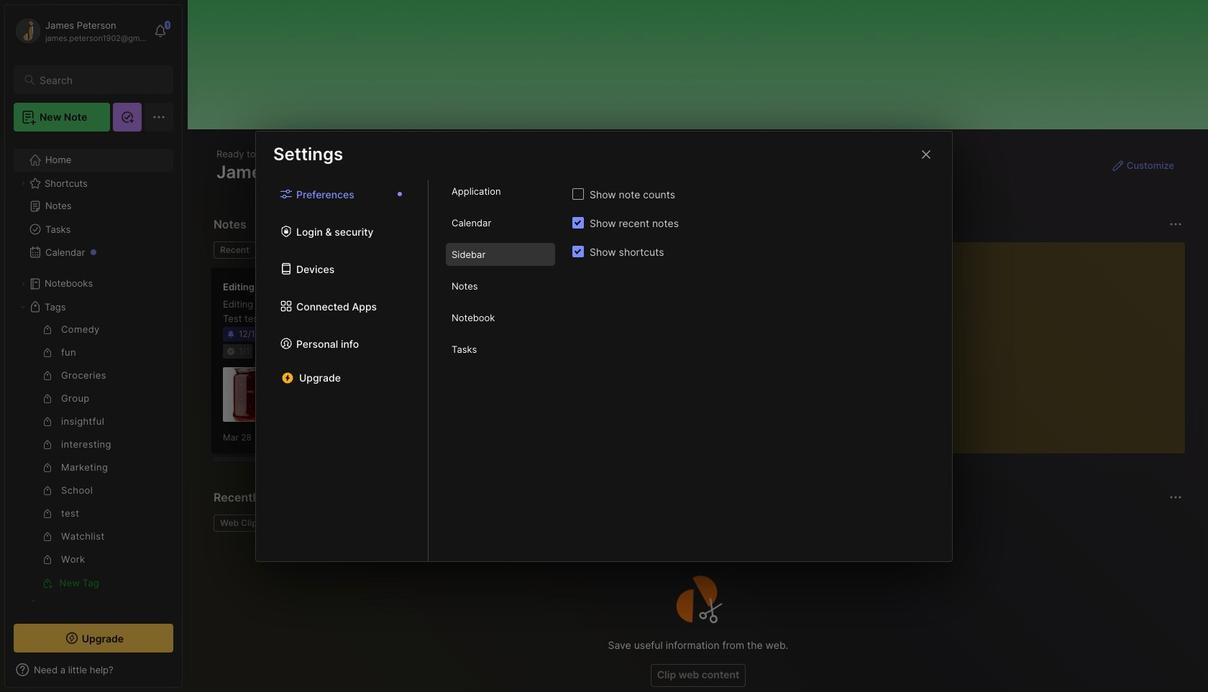 Task type: describe. For each thing, give the bounding box(es) containing it.
close image
[[918, 146, 935, 163]]

Start writing… text field
[[885, 242, 1185, 442]]

expand notebooks image
[[19, 280, 27, 288]]



Task type: locate. For each thing, give the bounding box(es) containing it.
None checkbox
[[573, 188, 584, 200], [573, 217, 584, 229], [573, 246, 584, 258], [573, 188, 584, 200], [573, 217, 584, 229], [573, 246, 584, 258]]

none search field inside "main" element
[[40, 71, 160, 88]]

tree
[[5, 140, 182, 650]]

None search field
[[40, 71, 160, 88]]

tab
[[446, 180, 555, 203], [446, 211, 555, 235], [214, 242, 256, 259], [446, 243, 555, 266], [446, 275, 555, 298], [446, 306, 555, 329], [446, 338, 555, 361], [214, 515, 269, 532]]

tree inside "main" element
[[5, 140, 182, 650]]

thumbnail image
[[223, 368, 278, 422]]

group
[[14, 319, 165, 595]]

main element
[[0, 0, 187, 693]]

tab list
[[256, 180, 429, 561], [429, 180, 573, 561]]

Search text field
[[40, 73, 160, 87]]

1 tab list from the left
[[256, 180, 429, 561]]

row group
[[211, 268, 1209, 463]]

2 tab list from the left
[[429, 180, 573, 561]]

group inside "main" element
[[14, 319, 165, 595]]

expand tags image
[[19, 303, 27, 311]]



Task type: vqa. For each thing, say whether or not it's contained in the screenshot.
tree
yes



